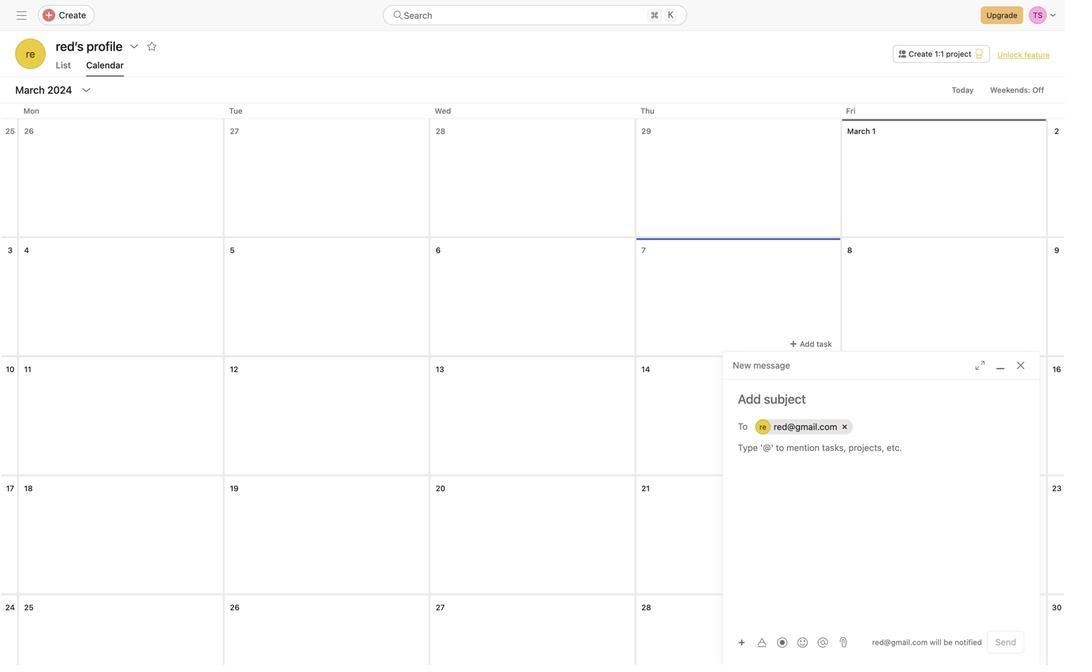 Task type: vqa. For each thing, say whether or not it's contained in the screenshot.
'CREATE' to the top
yes



Task type: locate. For each thing, give the bounding box(es) containing it.
show options image
[[129, 41, 139, 51]]

25
[[5, 127, 15, 136], [24, 604, 34, 613]]

1 vertical spatial re
[[760, 423, 767, 432]]

0 horizontal spatial create
[[59, 10, 86, 20]]

mon
[[23, 107, 39, 115]]

0 vertical spatial red@gmail.com
[[774, 422, 838, 433]]

unlock
[[998, 50, 1023, 59]]

0 vertical spatial create
[[59, 10, 86, 20]]

0 horizontal spatial 28
[[436, 127, 446, 136]]

0 horizontal spatial 25
[[5, 127, 15, 136]]

record a video image
[[778, 638, 788, 649]]

send button
[[987, 632, 1025, 655]]

march 2024
[[15, 84, 72, 96]]

add task
[[800, 340, 832, 349]]

create
[[59, 10, 86, 20], [909, 49, 933, 58]]

upgrade button
[[981, 6, 1024, 24]]

insert an object image
[[738, 640, 746, 647]]

k
[[668, 10, 674, 20]]

0 vertical spatial re
[[26, 48, 35, 60]]

26
[[24, 127, 34, 136], [230, 604, 240, 613]]

re right to
[[760, 423, 767, 432]]

send
[[996, 638, 1017, 648]]

weekends:
[[991, 86, 1031, 95]]

0 horizontal spatial 26
[[24, 127, 34, 136]]

1 horizontal spatial re
[[760, 423, 767, 432]]

1 vertical spatial 27
[[436, 604, 445, 613]]

Search tasks, projects, and more text field
[[383, 5, 688, 25]]

red@gmail.com inside 'cell'
[[774, 422, 838, 433]]

1 horizontal spatial 25
[[24, 604, 34, 613]]

1 horizontal spatial 26
[[230, 604, 240, 613]]

0 vertical spatial 25
[[5, 127, 15, 136]]

tue
[[229, 107, 243, 115]]

1 vertical spatial 28
[[642, 604, 651, 613]]

toolbar
[[733, 634, 835, 652]]

create inside button
[[909, 49, 933, 58]]

pick month image
[[81, 85, 91, 95]]

red@gmail.com row
[[754, 417, 1024, 438]]

6
[[436, 246, 441, 255]]

1 vertical spatial red@gmail.com
[[873, 639, 928, 648]]

1 horizontal spatial red@gmail.com
[[873, 639, 928, 648]]

24
[[5, 604, 15, 613]]

27
[[230, 127, 239, 136], [436, 604, 445, 613]]

re left list
[[26, 48, 35, 60]]

1 vertical spatial create
[[909, 49, 933, 58]]

1 horizontal spatial create
[[909, 49, 933, 58]]

None field
[[383, 5, 688, 25]]

0 vertical spatial 28
[[436, 127, 446, 136]]

8
[[848, 246, 853, 255]]

red@gmail.com left will
[[873, 639, 928, 648]]

red@gmail.com for red@gmail.com will be notified
[[873, 639, 928, 648]]

thu
[[641, 107, 655, 115]]

1 vertical spatial 26
[[230, 604, 240, 613]]

create 1:1 project button
[[893, 45, 990, 63]]

dialog
[[723, 352, 1040, 666]]

create left 1:1
[[909, 49, 933, 58]]

march
[[848, 127, 870, 136]]

17
[[6, 485, 14, 493]]

0 horizontal spatial red@gmail.com
[[774, 422, 838, 433]]

12
[[230, 365, 238, 374]]

0 vertical spatial 26
[[24, 127, 34, 136]]

red@gmail.com right to
[[774, 422, 838, 433]]

0 horizontal spatial re
[[26, 48, 35, 60]]

red@gmail.com cell
[[756, 420, 854, 435]]

calendar link
[[86, 60, 124, 77]]

14
[[642, 365, 650, 374]]

new message
[[733, 361, 791, 371]]

formatting image
[[757, 638, 767, 649]]

project
[[947, 49, 972, 58]]

will
[[930, 639, 942, 648]]

28
[[436, 127, 446, 136], [642, 604, 651, 613]]

23
[[1053, 485, 1062, 493]]

off
[[1033, 86, 1045, 95]]

upgrade
[[987, 11, 1018, 20]]

10
[[6, 365, 14, 374]]

to
[[738, 422, 748, 432]]

19
[[230, 485, 239, 493]]

1:1
[[935, 49, 944, 58]]

create up the red's profile
[[59, 10, 86, 20]]

red's profile
[[56, 39, 123, 54]]

create inside dropdown button
[[59, 10, 86, 20]]

red@gmail.com
[[774, 422, 838, 433], [873, 639, 928, 648]]

wed
[[435, 107, 451, 115]]

1 horizontal spatial 28
[[642, 604, 651, 613]]

re
[[26, 48, 35, 60], [760, 423, 767, 432]]

fri
[[846, 107, 856, 115]]

0 vertical spatial 27
[[230, 127, 239, 136]]



Task type: describe. For each thing, give the bounding box(es) containing it.
toolbar inside 'dialog'
[[733, 634, 835, 652]]

add task button
[[784, 336, 838, 353]]

today
[[952, 86, 974, 95]]

close image
[[1016, 361, 1026, 371]]

emoji image
[[798, 638, 808, 649]]

weekends: off
[[991, 86, 1045, 95]]

minimize image
[[996, 361, 1006, 371]]

1
[[873, 127, 876, 136]]

11
[[24, 365, 31, 374]]

5
[[230, 246, 235, 255]]

20
[[436, 485, 445, 493]]

red@gmail.com will be notified
[[873, 639, 982, 648]]

notified
[[955, 639, 982, 648]]

18
[[24, 485, 33, 493]]

16
[[1053, 365, 1062, 374]]

be
[[944, 639, 953, 648]]

create for create 1:1 project
[[909, 49, 933, 58]]

9
[[1055, 246, 1060, 255]]

dialog containing new message
[[723, 352, 1040, 666]]

feature
[[1025, 50, 1050, 59]]

add
[[800, 340, 815, 349]]

calendar
[[86, 60, 124, 70]]

13
[[436, 365, 444, 374]]

unlock feature button
[[998, 50, 1050, 59]]

2
[[1055, 127, 1060, 136]]

list link
[[56, 60, 71, 77]]

re inside 'cell'
[[760, 423, 767, 432]]

29
[[642, 127, 651, 136]]

1 horizontal spatial 27
[[436, 604, 445, 613]]

4
[[24, 246, 29, 255]]

Add subject text field
[[723, 391, 1040, 408]]

add to starred image
[[147, 41, 157, 51]]

list
[[56, 60, 71, 70]]

3
[[8, 246, 13, 255]]

7
[[642, 246, 646, 255]]

red@gmail.com for red@gmail.com
[[774, 422, 838, 433]]

march 1
[[848, 127, 876, 136]]

30
[[1052, 604, 1062, 613]]

1 vertical spatial 25
[[24, 604, 34, 613]]

create 1:1 project
[[909, 49, 972, 58]]

unlock feature
[[998, 50, 1050, 59]]

expand popout to full screen image
[[975, 361, 986, 371]]

expand sidebar image
[[16, 10, 27, 20]]

21
[[642, 485, 650, 493]]

0 horizontal spatial 27
[[230, 127, 239, 136]]

at mention image
[[818, 638, 828, 649]]

today button
[[947, 81, 980, 99]]

create for create
[[59, 10, 86, 20]]

task
[[817, 340, 832, 349]]

⌘
[[651, 10, 659, 20]]

weekends: off button
[[985, 81, 1050, 99]]

create button
[[38, 5, 94, 25]]



